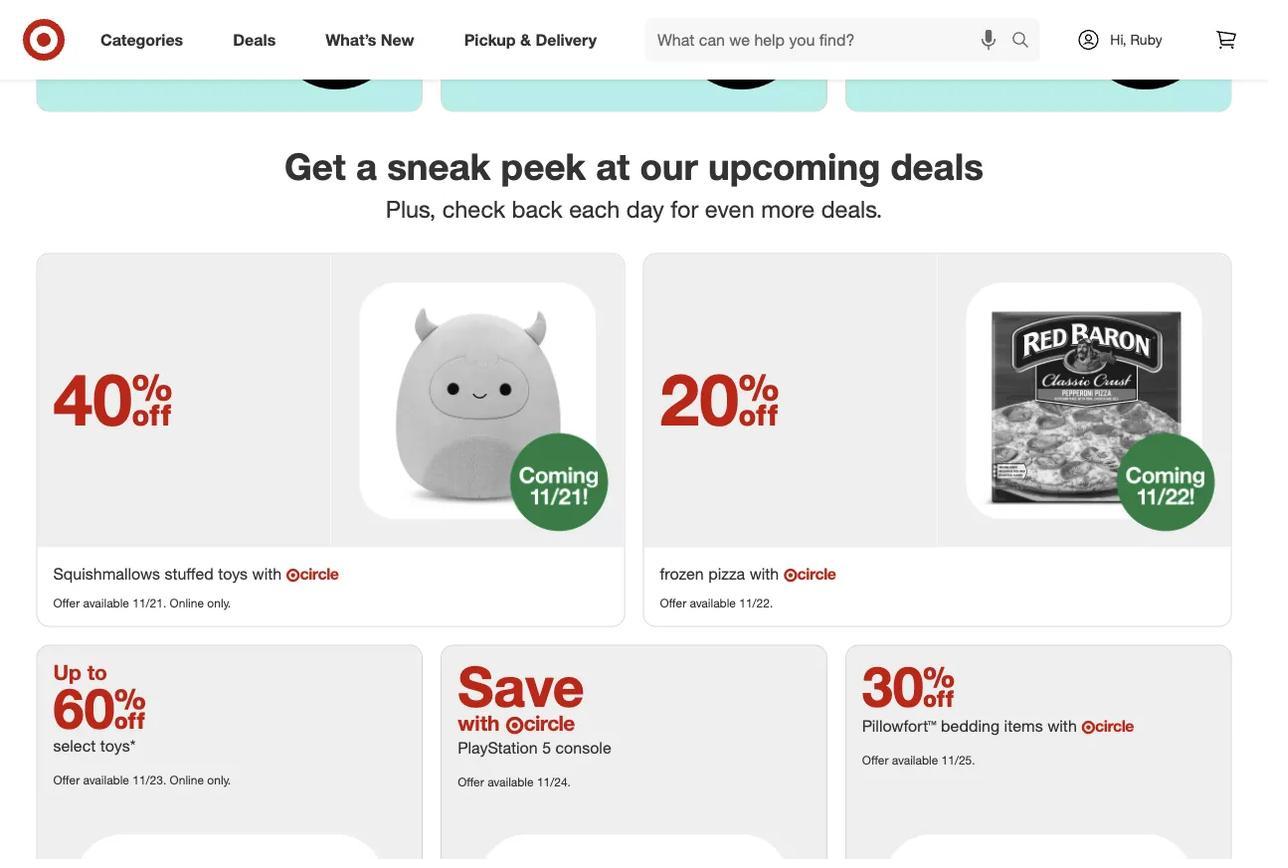 Task type: locate. For each thing, give the bounding box(es) containing it.
with right items
[[1048, 716, 1077, 736]]

only.
[[207, 595, 231, 610], [207, 772, 231, 787]]

1 online from the top
[[170, 595, 204, 610]]

deals
[[891, 144, 984, 188]]

coming 11/23! image
[[37, 797, 422, 859]]

30
[[862, 652, 955, 719]]

categories
[[100, 30, 183, 49]]

11/22.
[[739, 595, 773, 610]]

0 vertical spatial online
[[170, 595, 204, 610]]

what's new
[[326, 30, 414, 49]]

plus,
[[386, 194, 436, 223]]

select
[[53, 736, 96, 756]]

get a sneak peek at our upcoming deals plus, check back each day for even more deals.
[[285, 144, 984, 223]]

circle right 'toys'
[[300, 564, 339, 583]]

with
[[252, 564, 282, 583], [750, 564, 779, 583], [458, 710, 500, 736], [1048, 716, 1077, 736]]

offer for offer available 11/21. online only.
[[53, 595, 80, 610]]

available down playstation
[[488, 774, 534, 789]]

11/24.
[[537, 774, 571, 789]]

coming 11/21! image
[[331, 254, 624, 547]]

upcoming
[[708, 144, 881, 188]]

offer down 'select'
[[53, 772, 80, 787]]

with up 11/22.
[[750, 564, 779, 583]]

only. down 'toys'
[[207, 595, 231, 610]]

save
[[458, 652, 585, 719]]

get
[[285, 144, 346, 188]]

40
[[53, 355, 173, 442]]

available
[[83, 595, 129, 610], [690, 595, 736, 610], [892, 752, 938, 767], [83, 772, 129, 787], [488, 774, 534, 789]]

available down select toys*
[[83, 772, 129, 787]]

online right 11/23.
[[170, 772, 204, 787]]

pillowfort
[[862, 716, 928, 736]]

bedding
[[941, 716, 1000, 736]]

offer available 11/22.
[[660, 595, 773, 610]]

1 only. from the top
[[207, 595, 231, 610]]

offer down pillowfort
[[862, 752, 889, 767]]

day
[[626, 194, 664, 223]]

circle for frozen pizza with
[[797, 564, 836, 583]]

even
[[705, 194, 755, 223]]

hi, ruby
[[1110, 31, 1162, 48]]

what's
[[326, 30, 376, 49]]

with right 'toys'
[[252, 564, 282, 583]]

pickup & delivery link
[[447, 18, 622, 62]]

circle
[[300, 564, 339, 583], [797, 564, 836, 583], [524, 710, 575, 736], [1095, 716, 1134, 736]]

offer down frozen
[[660, 595, 686, 610]]

coming 11/24! image
[[442, 797, 826, 859]]

2 online from the top
[[170, 772, 204, 787]]

available down squishmallows
[[83, 595, 129, 610]]

offer
[[53, 595, 80, 610], [660, 595, 686, 610], [862, 752, 889, 767], [53, 772, 80, 787], [458, 774, 484, 789]]

console
[[556, 739, 611, 758]]

available down the frozen pizza with
[[690, 595, 736, 610]]

online
[[170, 595, 204, 610], [170, 772, 204, 787]]

circle for pillowfort
[[1095, 716, 1134, 736]]

hi,
[[1110, 31, 1127, 48]]

up to
[[53, 660, 107, 685]]

circle right items
[[1095, 716, 1134, 736]]

1 vertical spatial only.
[[207, 772, 231, 787]]

offer for offer available 11/25.
[[862, 752, 889, 767]]

toys
[[218, 564, 248, 583]]

pillowfort ™ bedding items with
[[862, 716, 1081, 736]]

2 only. from the top
[[207, 772, 231, 787]]

1 vertical spatial online
[[170, 772, 204, 787]]

only. up coming 11/23! image at the bottom of the page
[[207, 772, 231, 787]]

online for 11/21.
[[170, 595, 204, 610]]

available down "™"
[[892, 752, 938, 767]]

0 vertical spatial only.
[[207, 595, 231, 610]]

online down stuffed
[[170, 595, 204, 610]]

each
[[569, 194, 620, 223]]

peek
[[501, 144, 586, 188]]

ruby
[[1130, 31, 1162, 48]]

pickup
[[464, 30, 516, 49]]

circle right pizza
[[797, 564, 836, 583]]

circle up 5
[[524, 710, 575, 736]]

offer down playstation
[[458, 774, 484, 789]]

11/25.
[[942, 752, 975, 767]]

deals link
[[216, 18, 301, 62]]

offer down squishmallows
[[53, 595, 80, 610]]



Task type: describe. For each thing, give the bounding box(es) containing it.
more
[[761, 194, 815, 223]]

offer available 11/24.
[[458, 774, 571, 789]]

11/23.
[[133, 772, 166, 787]]

with up playstation
[[458, 710, 500, 736]]

offer for offer available 11/23. online only.
[[53, 772, 80, 787]]

only. for offer available 11/23. online only.
[[207, 772, 231, 787]]

search
[[1003, 32, 1050, 51]]

offer available 11/25.
[[862, 752, 975, 767]]

20
[[660, 355, 779, 442]]

items
[[1004, 716, 1043, 736]]

only. for offer available 11/21. online only.
[[207, 595, 231, 610]]

5
[[542, 739, 551, 758]]

available for 11/25.
[[892, 752, 938, 767]]

60
[[53, 674, 146, 741]]

frozen
[[660, 564, 704, 583]]

coming 11/22! image
[[938, 254, 1231, 547]]

a
[[356, 144, 377, 188]]

frozen pizza with
[[660, 564, 784, 583]]

categories link
[[84, 18, 208, 62]]

available for 11/24.
[[488, 774, 534, 789]]

playstation 5 console
[[458, 739, 611, 758]]

to
[[87, 660, 107, 685]]

toys*
[[100, 736, 136, 756]]

stuffed
[[165, 564, 214, 583]]

new
[[381, 30, 414, 49]]

deals.
[[821, 194, 883, 223]]

playstation
[[458, 739, 538, 758]]

what's new link
[[309, 18, 439, 62]]

pickup & delivery
[[464, 30, 597, 49]]

for
[[671, 194, 698, 223]]

at
[[596, 144, 630, 188]]

circle for squishmallows stuffed toys with
[[300, 564, 339, 583]]

&
[[520, 30, 531, 49]]

™
[[928, 716, 937, 736]]

up
[[53, 660, 81, 685]]

back
[[512, 194, 563, 223]]

offer available 11/23. online only.
[[53, 772, 231, 787]]

offer available 11/21. online only.
[[53, 595, 231, 610]]

offer for offer available 11/22.
[[660, 595, 686, 610]]

delivery
[[536, 30, 597, 49]]

check
[[442, 194, 505, 223]]

11/21.
[[133, 595, 166, 610]]

offer for offer available 11/24.
[[458, 774, 484, 789]]

squishmallows
[[53, 564, 160, 583]]

squishmallows stuffed toys with
[[53, 564, 286, 583]]

online for 11/23.
[[170, 772, 204, 787]]

sneak
[[387, 144, 491, 188]]

available for 11/23.
[[83, 772, 129, 787]]

What can we help you find? suggestions appear below search field
[[646, 18, 1017, 62]]

available for 11/21.
[[83, 595, 129, 610]]

our
[[640, 144, 698, 188]]

search button
[[1003, 18, 1050, 66]]

available for 11/22.
[[690, 595, 736, 610]]

coming 11/25! image
[[846, 797, 1231, 859]]

select toys*
[[53, 736, 136, 756]]

deals
[[233, 30, 276, 49]]

pizza
[[708, 564, 745, 583]]



Task type: vqa. For each thing, say whether or not it's contained in the screenshot.
1 link
no



